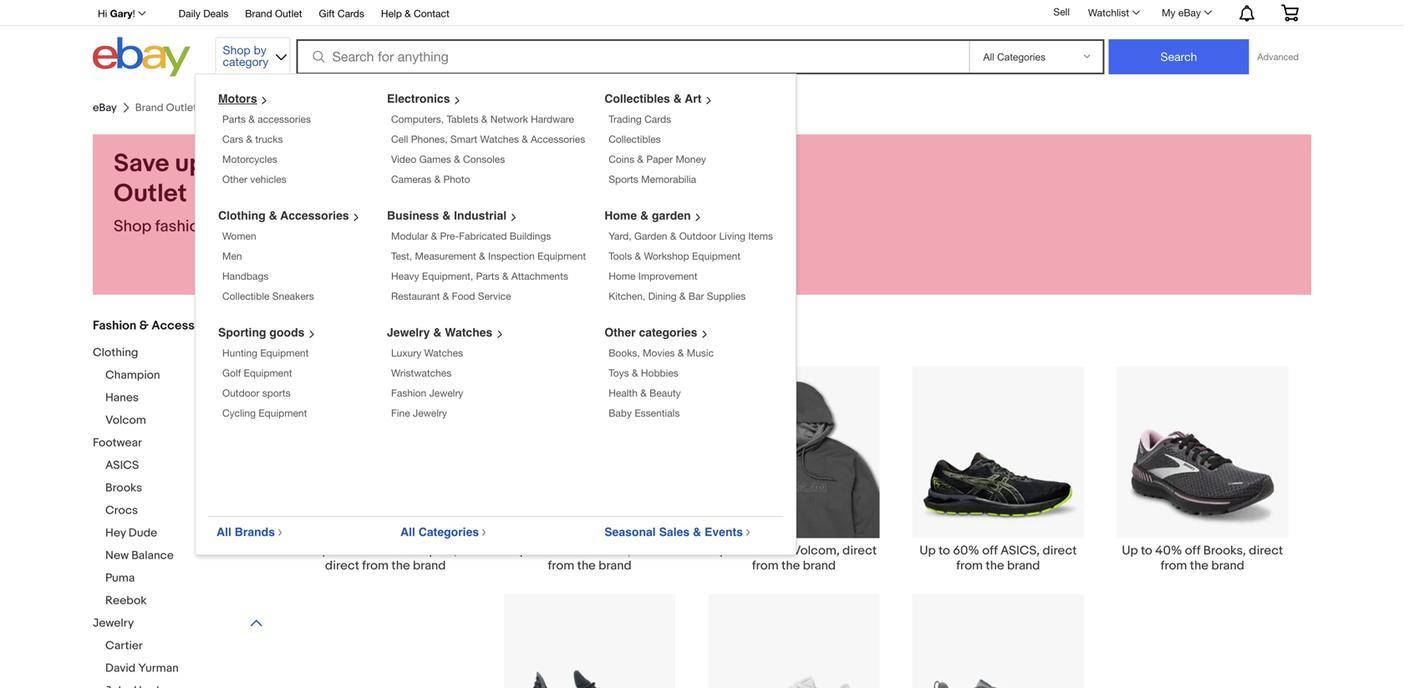 Task type: locate. For each thing, give the bounding box(es) containing it.
5 up from the left
[[1122, 544, 1138, 559]]

2 horizontal spatial 40%
[[1156, 544, 1183, 559]]

1 vertical spatial parts
[[476, 270, 500, 282]]

brand inside up to 60% off asics, direct from the brand
[[1007, 559, 1040, 574]]

from left asics,
[[957, 559, 983, 574]]

up inside up to 40% off brooks, direct from the brand
[[1122, 544, 1138, 559]]

advanced
[[1258, 51, 1299, 62]]

save up to 50% at the brand outlet shop fashion, tech, home, and more.
[[114, 149, 441, 237]]

hanes,
[[592, 544, 631, 559]]

2 from from the left
[[548, 559, 575, 574]]

brand inside up to 40% off champion, direct from the brand
[[413, 559, 446, 574]]

outlet up the "fashion," at the top left
[[114, 179, 187, 209]]

reebok
[[105, 594, 147, 609]]

collectibles up trading cards "link"
[[605, 92, 670, 105]]

jewelry down the wristwatches
[[429, 388, 464, 399]]

collectibles
[[605, 92, 670, 105], [609, 133, 661, 145]]

watchlist link
[[1079, 3, 1148, 23]]

cartier david yurman
[[105, 640, 179, 676]]

2 horizontal spatial accessories
[[531, 133, 585, 145]]

& down toys & hobbies link
[[641, 388, 647, 399]]

seasonal sales & events
[[605, 526, 743, 539]]

!
[[133, 8, 135, 19]]

1 vertical spatial home
[[609, 270, 636, 282]]

off inside up to 40% off champion, direct from the brand
[[377, 544, 392, 559]]

0 vertical spatial cards
[[338, 8, 364, 19]]

living
[[719, 230, 746, 242]]

measurement
[[415, 250, 476, 262]]

clothing up 'women' link
[[218, 209, 266, 222]]

shop by category
[[223, 43, 269, 69]]

heavy
[[391, 270, 419, 282]]

1 up from the left
[[314, 544, 330, 559]]

60% left asics,
[[953, 544, 980, 559]]

direct inside up to 40% off volcom, direct from the brand
[[843, 544, 877, 559]]

accessories inside computers, tablets & network hardware cell phones, smart watches & accessories video games & consoles cameras & photo
[[531, 133, 585, 145]]

off inside up to 60% off hanes, direct from the brand
[[574, 544, 589, 559]]

3 the from the left
[[782, 559, 800, 574]]

0 horizontal spatial outdoor
[[222, 388, 260, 399]]

2 vertical spatial watches
[[424, 347, 463, 359]]

cards for gift
[[338, 8, 364, 19]]

from left hanes,
[[548, 559, 575, 574]]

watches inside luxury watches wristwatches fashion jewelry fine jewelry
[[424, 347, 463, 359]]

4 up from the left
[[920, 544, 936, 559]]

volcom,
[[793, 544, 840, 559]]

40% for champion,
[[347, 544, 374, 559]]

1 vertical spatial outdoor
[[222, 388, 260, 399]]

1 horizontal spatial outlet
[[275, 8, 302, 19]]

clothing up champion
[[93, 346, 138, 360]]

0 vertical spatial shop
[[223, 43, 251, 57]]

& right sales
[[693, 526, 702, 539]]

& left "bar"
[[680, 291, 686, 302]]

fashion up champion
[[93, 319, 136, 334]]

3 off from the left
[[774, 544, 790, 559]]

toys
[[609, 367, 629, 379]]

accessories for fashion & accessories
[[151, 319, 223, 334]]

outlet left gift
[[275, 8, 302, 19]]

60% left hanes,
[[545, 544, 571, 559]]

home down 'tools'
[[609, 270, 636, 282]]

from inside up to 40% off brooks, direct from the brand
[[1161, 559, 1188, 574]]

to inside the save up to 50% at the brand outlet shop fashion, tech, home, and more.
[[210, 149, 233, 179]]

motors link
[[218, 92, 275, 105]]

brand for champion,
[[413, 559, 446, 574]]

brand for brooks,
[[1212, 559, 1245, 574]]

all categories
[[400, 526, 479, 539]]

0 horizontal spatial shop
[[114, 217, 152, 237]]

1 horizontal spatial 60%
[[953, 544, 980, 559]]

sports memorabilia link
[[609, 173, 697, 185]]

& down network
[[522, 133, 528, 145]]

other categories
[[605, 326, 698, 339]]

direct for up to 40% off champion, direct from the brand
[[325, 559, 359, 574]]

0 vertical spatial other
[[222, 173, 247, 185]]

from left volcom,
[[752, 559, 779, 574]]

& left art
[[674, 92, 682, 105]]

outdoor up the tools & workshop equipment link
[[679, 230, 717, 242]]

& right coins
[[637, 153, 644, 165]]

0 horizontal spatial other
[[222, 173, 247, 185]]

from inside up to 60% off asics, direct from the brand
[[957, 559, 983, 574]]

40% left champion,
[[347, 544, 374, 559]]

hey dude link
[[105, 527, 277, 543]]

to inside up to 40% off champion, direct from the brand
[[333, 544, 344, 559]]

2 the from the left
[[577, 559, 596, 574]]

to inside up to 40% off brooks, direct from the brand
[[1141, 544, 1153, 559]]

off for hanes,
[[574, 544, 589, 559]]

jewelry
[[387, 326, 430, 339], [429, 388, 464, 399], [413, 408, 447, 419], [93, 617, 134, 631]]

& down inspection
[[502, 270, 509, 282]]

5 off from the left
[[1185, 544, 1201, 559]]

ebay up save
[[93, 101, 117, 114]]

5 the from the left
[[1190, 559, 1209, 574]]

0 vertical spatial ebay
[[1179, 7, 1201, 18]]

from for hanes,
[[548, 559, 575, 574]]

4 from from the left
[[957, 559, 983, 574]]

off inside up to 40% off volcom, direct from the brand
[[774, 544, 790, 559]]

brand inside account navigation
[[245, 8, 272, 19]]

jewelry up cartier
[[93, 617, 134, 631]]

jewelry inside dropdown button
[[93, 617, 134, 631]]

4 the from the left
[[986, 559, 1005, 574]]

1 vertical spatial and
[[514, 320, 551, 346]]

outlet inside the save up to 50% at the brand outlet shop fashion, tech, home, and more.
[[114, 179, 187, 209]]

daily deals link
[[179, 5, 228, 23]]

business & industrial link
[[387, 209, 524, 222]]

brand for hanes,
[[599, 559, 632, 574]]

crocs
[[105, 504, 138, 518]]

& right "help"
[[405, 8, 411, 19]]

& inside account navigation
[[405, 8, 411, 19]]

none submit inside the shop by category banner
[[1109, 39, 1249, 74]]

category
[[223, 55, 269, 69]]

0 vertical spatial parts
[[222, 113, 246, 125]]

dining
[[648, 291, 677, 302]]

from inside up to 40% off champion, direct from the brand
[[362, 559, 389, 574]]

sporting
[[218, 326, 266, 339]]

account navigation
[[89, 0, 1312, 26]]

daily deals
[[179, 8, 228, 19]]

tech,
[[216, 217, 253, 237]]

1 vertical spatial outlet
[[114, 179, 187, 209]]

off left champion,
[[377, 544, 392, 559]]

fashion inside save up to 50% at the brand outlet main content
[[93, 319, 136, 334]]

heavy equipment, parts & attachments link
[[391, 270, 568, 282]]

all left brands
[[217, 526, 231, 539]]

0 horizontal spatial ebay
[[93, 101, 117, 114]]

up for up to 40% off champion, direct from the brand
[[314, 544, 330, 559]]

5 brand from the left
[[1212, 559, 1245, 574]]

1 horizontal spatial outdoor
[[679, 230, 717, 242]]

3 40% from the left
[[1156, 544, 1183, 559]]

cartier
[[105, 640, 143, 654]]

40% left brooks,
[[1156, 544, 1183, 559]]

1 vertical spatial watches
[[445, 326, 493, 339]]

my ebay
[[1162, 7, 1201, 18]]

3 from from the left
[[752, 559, 779, 574]]

up inside up to 40% off champion, direct from the brand
[[314, 544, 330, 559]]

from inside up to 40% off volcom, direct from the brand
[[752, 559, 779, 574]]

0 horizontal spatial all
[[217, 526, 231, 539]]

60% for asics,
[[953, 544, 980, 559]]

equipment up attachments
[[538, 250, 586, 262]]

inspection
[[488, 250, 535, 262]]

hardware
[[531, 113, 574, 125]]

and left more.
[[305, 217, 333, 237]]

outlet
[[275, 8, 302, 19], [114, 179, 187, 209]]

motorcycles
[[222, 153, 277, 165]]

0 horizontal spatial clothing
[[93, 346, 138, 360]]

equipment,
[[422, 270, 473, 282]]

sporting goods link
[[218, 326, 322, 339]]

2 40% from the left
[[745, 544, 772, 559]]

& inside trading cards collectibles coins & paper money sports memorabilia
[[637, 153, 644, 165]]

0 horizontal spatial accessories
[[151, 319, 223, 334]]

direct for up to 60% off hanes, direct from the brand
[[634, 544, 668, 559]]

electronics
[[387, 92, 450, 105]]

up inside up to 40% off volcom, direct from the brand
[[711, 544, 728, 559]]

3 up from the left
[[711, 544, 728, 559]]

up to 40% off champion, direct from the brand link
[[283, 366, 488, 574]]

garden
[[634, 230, 668, 242]]

cards right gift
[[338, 8, 364, 19]]

shop by category banner
[[89, 0, 1312, 556]]

the inside up to 40% off volcom, direct from the brand
[[782, 559, 800, 574]]

watches down network
[[480, 133, 519, 145]]

1 vertical spatial ebay
[[93, 101, 117, 114]]

off inside up to 40% off brooks, direct from the brand
[[1185, 544, 1201, 559]]

& up photo
[[454, 153, 460, 165]]

baby
[[609, 408, 632, 419]]

2 60% from the left
[[953, 544, 980, 559]]

1 horizontal spatial 40%
[[745, 544, 772, 559]]

off left asics,
[[983, 544, 998, 559]]

2 all from the left
[[400, 526, 415, 539]]

list containing up to 40% off champion, direct from the brand
[[277, 366, 1312, 689]]

tools
[[609, 250, 632, 262]]

1 horizontal spatial ebay
[[1179, 7, 1201, 18]]

parts up 'cars'
[[222, 113, 246, 125]]

0 vertical spatial brand
[[245, 8, 272, 19]]

the inside up to 60% off asics, direct from the brand
[[986, 559, 1005, 574]]

& down 'vehicles'
[[269, 209, 277, 222]]

and
[[305, 217, 333, 237], [514, 320, 551, 346]]

industrial
[[454, 209, 507, 222]]

1 vertical spatial other
[[605, 326, 636, 339]]

the for asics,
[[986, 559, 1005, 574]]

1 vertical spatial collectibles
[[609, 133, 661, 145]]

0 vertical spatial outlet
[[275, 8, 302, 19]]

from left champion,
[[362, 559, 389, 574]]

jewelry up luxury
[[387, 326, 430, 339]]

1 vertical spatial cards
[[645, 113, 671, 125]]

women
[[222, 230, 256, 242]]

fashion up fine
[[391, 388, 427, 399]]

sales
[[659, 526, 690, 539]]

the inside up to 40% off champion, direct from the brand
[[392, 559, 410, 574]]

computers, tablets & network hardware cell phones, smart watches & accessories video games & consoles cameras & photo
[[391, 113, 585, 185]]

3 brand from the left
[[803, 559, 836, 574]]

from for volcom,
[[752, 559, 779, 574]]

2 vertical spatial accessories
[[151, 319, 223, 334]]

parts down test, measurement & inspection equipment link
[[476, 270, 500, 282]]

the for hanes,
[[577, 559, 596, 574]]

0 horizontal spatial brand
[[245, 8, 272, 19]]

to for up to 40% off brooks, direct from the brand
[[1141, 544, 1153, 559]]

jewelry down the fashion jewelry link
[[413, 408, 447, 419]]

60% inside up to 60% off hanes, direct from the brand
[[545, 544, 571, 559]]

up for up to 40% off brooks, direct from the brand
[[1122, 544, 1138, 559]]

1 horizontal spatial accessories
[[280, 209, 349, 222]]

brooks
[[105, 482, 142, 496]]

seasonal sales & events link
[[605, 526, 757, 539]]

restaurant
[[391, 291, 440, 302]]

from for asics,
[[957, 559, 983, 574]]

40% inside up to 40% off volcom, direct from the brand
[[745, 544, 772, 559]]

2 up from the left
[[511, 544, 528, 559]]

shop inside shop by category
[[223, 43, 251, 57]]

1 off from the left
[[377, 544, 392, 559]]

hunting equipment link
[[222, 347, 309, 359]]

clothing & accessories link
[[218, 209, 367, 222]]

0 horizontal spatial 40%
[[347, 544, 374, 559]]

equipment down living
[[692, 250, 741, 262]]

watches down jewelry & watches
[[424, 347, 463, 359]]

1 40% from the left
[[347, 544, 374, 559]]

ebay inside save up to 50% at the brand outlet main content
[[93, 101, 117, 114]]

my ebay link
[[1153, 3, 1220, 23]]

deals
[[203, 8, 228, 19]]

1 horizontal spatial parts
[[476, 270, 500, 282]]

off left hanes,
[[574, 544, 589, 559]]

& left photo
[[434, 173, 441, 185]]

&
[[405, 8, 411, 19], [674, 92, 682, 105], [249, 113, 255, 125], [481, 113, 488, 125], [246, 133, 252, 145], [522, 133, 528, 145], [454, 153, 460, 165], [637, 153, 644, 165], [434, 173, 441, 185], [269, 209, 277, 222], [442, 209, 451, 222], [640, 209, 649, 222], [431, 230, 437, 242], [670, 230, 677, 242], [479, 250, 486, 262], [635, 250, 641, 262], [502, 270, 509, 282], [443, 291, 449, 302], [680, 291, 686, 302], [139, 319, 149, 334], [433, 326, 442, 339], [678, 347, 684, 359], [632, 367, 638, 379], [641, 388, 647, 399], [693, 526, 702, 539]]

up
[[314, 544, 330, 559], [511, 544, 528, 559], [711, 544, 728, 559], [920, 544, 936, 559], [1122, 544, 1138, 559]]

photo
[[443, 173, 470, 185]]

clothing inside the shop by category banner
[[218, 209, 266, 222]]

music
[[687, 347, 714, 359]]

& up cell phones, smart watches & accessories link
[[481, 113, 488, 125]]

up inside up to 60% off hanes, direct from the brand
[[511, 544, 528, 559]]

60% inside up to 60% off asics, direct from the brand
[[953, 544, 980, 559]]

other up the books,
[[605, 326, 636, 339]]

direct inside up to 40% off champion, direct from the brand
[[325, 559, 359, 574]]

1 horizontal spatial brand
[[374, 149, 441, 179]]

brand inside up to 40% off volcom, direct from the brand
[[803, 559, 836, 574]]

restaurant & food service link
[[391, 291, 511, 302]]

1 vertical spatial fashion
[[391, 388, 427, 399]]

1 60% from the left
[[545, 544, 571, 559]]

shop left by
[[223, 43, 251, 57]]

2 brand from the left
[[599, 559, 632, 574]]

brand down the 'cell'
[[374, 149, 441, 179]]

all brands link
[[217, 526, 289, 539]]

0 vertical spatial collectibles
[[605, 92, 670, 105]]

cell phones, smart watches & accessories link
[[391, 133, 585, 145]]

the inside up to 40% off brooks, direct from the brand
[[1190, 559, 1209, 574]]

fine jewelry link
[[391, 408, 447, 419]]

list
[[277, 366, 1312, 689]]

4 brand from the left
[[1007, 559, 1040, 574]]

& up clothing dropdown button
[[139, 319, 149, 334]]

from left brooks,
[[1161, 559, 1188, 574]]

cards
[[338, 8, 364, 19], [645, 113, 671, 125]]

0 vertical spatial clothing
[[218, 209, 266, 222]]

brand up by
[[245, 8, 272, 19]]

gary
[[110, 8, 133, 19]]

collectibles & art link
[[605, 92, 719, 105]]

grab deals on fashion and footwear
[[297, 320, 643, 346]]

1 vertical spatial clothing
[[93, 346, 138, 360]]

shop left the "fashion," at the top left
[[114, 217, 152, 237]]

& left 'food'
[[443, 291, 449, 302]]

off left brooks,
[[1185, 544, 1201, 559]]

up inside up to 60% off asics, direct from the brand
[[920, 544, 936, 559]]

outdoor inside hunting equipment golf equipment outdoor sports cycling equipment
[[222, 388, 260, 399]]

to inside up to 60% off hanes, direct from the brand
[[530, 544, 542, 559]]

watchlist
[[1089, 7, 1130, 18]]

cards down collectibles & art link
[[645, 113, 671, 125]]

cards inside trading cards collectibles coins & paper money sports memorabilia
[[645, 113, 671, 125]]

brand inside up to 60% off hanes, direct from the brand
[[599, 559, 632, 574]]

1 horizontal spatial fashion
[[391, 388, 427, 399]]

from for champion,
[[362, 559, 389, 574]]

1 brand from the left
[[413, 559, 446, 574]]

off for asics,
[[983, 544, 998, 559]]

all up champion,
[[400, 526, 415, 539]]

from inside up to 60% off hanes, direct from the brand
[[548, 559, 575, 574]]

0 horizontal spatial cards
[[338, 8, 364, 19]]

None submit
[[1109, 39, 1249, 74]]

the inside up to 60% off hanes, direct from the brand
[[577, 559, 596, 574]]

1 the from the left
[[392, 559, 410, 574]]

& right 'cars'
[[246, 133, 252, 145]]

sell link
[[1046, 6, 1078, 18]]

list inside save up to 50% at the brand outlet main content
[[277, 366, 1312, 689]]

cards inside account navigation
[[338, 8, 364, 19]]

0 horizontal spatial 60%
[[545, 544, 571, 559]]

watches down 'food'
[[445, 326, 493, 339]]

off left volcom,
[[774, 544, 790, 559]]

goods
[[270, 326, 305, 339]]

video
[[391, 153, 417, 165]]

off inside up to 60% off asics, direct from the brand
[[983, 544, 998, 559]]

equipment
[[538, 250, 586, 262], [692, 250, 741, 262], [260, 347, 309, 359], [244, 367, 292, 379], [259, 408, 307, 419]]

to inside up to 40% off volcom, direct from the brand
[[730, 544, 742, 559]]

direct inside up to 60% off asics, direct from the brand
[[1043, 544, 1077, 559]]

clothing inside the clothing champion hanes volcom footwear asics brooks crocs hey dude new balance puma reebok
[[93, 346, 138, 360]]

parts inside modular & pre-fabricated buildings test, measurement & inspection equipment heavy equipment, parts & attachments restaurant & food service
[[476, 270, 500, 282]]

brand for volcom,
[[803, 559, 836, 574]]

4 off from the left
[[983, 544, 998, 559]]

other inside parts & accessories cars & trucks motorcycles other vehicles
[[222, 173, 247, 185]]

to inside up to 60% off asics, direct from the brand
[[939, 544, 950, 559]]

1 horizontal spatial all
[[400, 526, 415, 539]]

brand inside up to 40% off brooks, direct from the brand
[[1212, 559, 1245, 574]]

home up yard, at top
[[605, 209, 637, 222]]

the
[[392, 559, 410, 574], [577, 559, 596, 574], [782, 559, 800, 574], [986, 559, 1005, 574], [1190, 559, 1209, 574]]

collectibles down trading cards "link"
[[609, 133, 661, 145]]

ebay right my
[[1179, 7, 1201, 18]]

1 all from the left
[[217, 526, 231, 539]]

equipment down hunting equipment link
[[244, 367, 292, 379]]

equipment inside modular & pre-fabricated buildings test, measurement & inspection equipment heavy equipment, parts & attachments restaurant & food service
[[538, 250, 586, 262]]

1 vertical spatial shop
[[114, 217, 152, 237]]

direct inside up to 60% off hanes, direct from the brand
[[634, 544, 668, 559]]

outdoor up cycling
[[222, 388, 260, 399]]

1 from from the left
[[362, 559, 389, 574]]

& up pre-
[[442, 209, 451, 222]]

by
[[254, 43, 267, 57]]

0 vertical spatial fashion
[[93, 319, 136, 334]]

& right toys at the left of the page
[[632, 367, 638, 379]]

5 from from the left
[[1161, 559, 1188, 574]]

movies
[[643, 347, 675, 359]]

0 horizontal spatial and
[[305, 217, 333, 237]]

brand for asics,
[[1007, 559, 1040, 574]]

40% left volcom,
[[745, 544, 772, 559]]

clothing for champion
[[93, 346, 138, 360]]

up for up to 40% off volcom, direct from the brand
[[711, 544, 728, 559]]

direct inside up to 40% off brooks, direct from the brand
[[1249, 544, 1284, 559]]

accessories
[[258, 113, 311, 125]]

other down "motorcycles" link
[[222, 173, 247, 185]]

40% inside up to 40% off brooks, direct from the brand
[[1156, 544, 1183, 559]]

and down attachments
[[514, 320, 551, 346]]

1 horizontal spatial shop
[[223, 43, 251, 57]]

0 horizontal spatial fashion
[[93, 319, 136, 334]]

accessories inside save up to 50% at the brand outlet main content
[[151, 319, 223, 334]]

1 horizontal spatial cards
[[645, 113, 671, 125]]

outdoor inside yard, garden & outdoor living items tools & workshop equipment home improvement kitchen, dining & bar supplies
[[679, 230, 717, 242]]

0 vertical spatial and
[[305, 217, 333, 237]]

1 horizontal spatial other
[[605, 326, 636, 339]]

hunting
[[222, 347, 258, 359]]

handbags
[[222, 270, 269, 282]]

0 vertical spatial accessories
[[531, 133, 585, 145]]

2 off from the left
[[574, 544, 589, 559]]

business
[[387, 209, 439, 222]]

0 vertical spatial watches
[[480, 133, 519, 145]]

1 vertical spatial accessories
[[280, 209, 349, 222]]

0 vertical spatial outdoor
[[679, 230, 717, 242]]

0 horizontal spatial outlet
[[114, 179, 187, 209]]

40% inside up to 40% off champion, direct from the brand
[[347, 544, 374, 559]]

1 horizontal spatial clothing
[[218, 209, 266, 222]]

1 vertical spatial brand
[[374, 149, 441, 179]]

0 horizontal spatial parts
[[222, 113, 246, 125]]



Task type: vqa. For each thing, say whether or not it's contained in the screenshot.
updated
no



Task type: describe. For each thing, give the bounding box(es) containing it.
sneakers
[[272, 291, 314, 302]]

memorabilia
[[641, 173, 697, 185]]

up to 40% off champion, direct from the brand
[[314, 544, 457, 574]]

modular & pre-fabricated buildings link
[[391, 230, 551, 242]]

fashion jewelry link
[[391, 388, 464, 399]]

& right 'tools'
[[635, 250, 641, 262]]

champion link
[[105, 369, 277, 385]]

up
[[175, 149, 204, 179]]

brands
[[235, 526, 275, 539]]

collectible
[[222, 291, 270, 302]]

games
[[419, 153, 451, 165]]

& inside save up to 50% at the brand outlet main content
[[139, 319, 149, 334]]

clothing for &
[[218, 209, 266, 222]]

yurman
[[138, 662, 179, 676]]

off for brooks,
[[1185, 544, 1201, 559]]

40% for brooks,
[[1156, 544, 1183, 559]]

up to 40% off brooks, direct from the brand
[[1122, 544, 1284, 574]]

all brands
[[217, 526, 275, 539]]

service
[[478, 291, 511, 302]]

champion,
[[395, 544, 457, 559]]

up to 60% off hanes, direct from the brand
[[511, 544, 668, 574]]

collectible sneakers link
[[222, 291, 314, 302]]

new balance link
[[105, 549, 277, 565]]

advanced link
[[1249, 40, 1308, 74]]

40% for volcom,
[[745, 544, 772, 559]]

direct for up to 40% off volcom, direct from the brand
[[843, 544, 877, 559]]

tablets
[[447, 113, 479, 125]]

shop by category button
[[215, 37, 291, 73]]

brand outlet
[[245, 8, 302, 19]]

up to 40% off volcom, direct from the brand
[[711, 544, 877, 574]]

smart
[[451, 133, 477, 145]]

footwear button
[[93, 436, 264, 452]]

jewelry & watches
[[387, 326, 493, 339]]

up for up to 60% off asics, direct from the brand
[[920, 544, 936, 559]]

& up cars & trucks link
[[249, 113, 255, 125]]

fashion,
[[155, 217, 212, 237]]

books,
[[609, 347, 640, 359]]

collectibles inside trading cards collectibles coins & paper money sports memorabilia
[[609, 133, 661, 145]]

fashion inside luxury watches wristwatches fashion jewelry fine jewelry
[[391, 388, 427, 399]]

parts inside parts & accessories cars & trucks motorcycles other vehicles
[[222, 113, 246, 125]]

trading cards collectibles coins & paper money sports memorabilia
[[609, 113, 706, 185]]

clothing & accessories
[[218, 209, 349, 222]]

& up garden
[[640, 209, 649, 222]]

to for up to 60% off asics, direct from the brand
[[939, 544, 950, 559]]

test,
[[391, 250, 412, 262]]

hunting equipment golf equipment outdoor sports cycling equipment
[[222, 347, 309, 419]]

equipment down sports
[[259, 408, 307, 419]]

yard,
[[609, 230, 632, 242]]

health
[[609, 388, 638, 399]]

men
[[222, 250, 242, 262]]

consoles
[[463, 153, 505, 165]]

0 vertical spatial home
[[605, 209, 637, 222]]

home & garden link
[[605, 209, 709, 222]]

the for champion,
[[392, 559, 410, 574]]

from for brooks,
[[1161, 559, 1188, 574]]

help
[[381, 8, 402, 19]]

buildings
[[510, 230, 551, 242]]

sports
[[609, 173, 639, 185]]

60% for hanes,
[[545, 544, 571, 559]]

ebay link
[[93, 101, 117, 114]]

brooks,
[[1204, 544, 1246, 559]]

shop inside the save up to 50% at the brand outlet shop fashion, tech, home, and more.
[[114, 217, 152, 237]]

& down fabricated
[[479, 250, 486, 262]]

home inside yard, garden & outdoor living items tools & workshop equipment home improvement kitchen, dining & bar supplies
[[609, 270, 636, 282]]

& up the tools & workshop equipment link
[[670, 230, 677, 242]]

kitchen, dining & bar supplies link
[[609, 291, 746, 302]]

luxury watches wristwatches fashion jewelry fine jewelry
[[391, 347, 464, 419]]

equipment down goods
[[260, 347, 309, 359]]

fashion
[[438, 320, 509, 346]]

and inside the save up to 50% at the brand outlet shop fashion, tech, home, and more.
[[305, 217, 333, 237]]

50%
[[239, 149, 293, 179]]

the for brooks,
[[1190, 559, 1209, 574]]

the
[[327, 149, 368, 179]]

brand inside the save up to 50% at the brand outlet shop fashion, tech, home, and more.
[[374, 149, 441, 179]]

cycling
[[222, 408, 256, 419]]

cameras & photo link
[[391, 173, 470, 185]]

accessories for clothing & accessories
[[280, 209, 349, 222]]

volcom link
[[105, 414, 277, 430]]

asics
[[105, 459, 139, 473]]

all for all categories
[[400, 526, 415, 539]]

your shopping cart image
[[1281, 4, 1300, 21]]

computers, tablets & network hardware link
[[391, 113, 574, 125]]

& left the music
[[678, 347, 684, 359]]

off for champion,
[[377, 544, 392, 559]]

& up luxury watches link
[[433, 326, 442, 339]]

modular
[[391, 230, 428, 242]]

other vehicles link
[[222, 173, 286, 185]]

workshop
[[644, 250, 689, 262]]

at
[[299, 149, 321, 179]]

up for up to 60% off hanes, direct from the brand
[[511, 544, 528, 559]]

& left pre-
[[431, 230, 437, 242]]

help & contact link
[[381, 5, 450, 23]]

save up to 50% at the brand outlet main content
[[79, 94, 1325, 689]]

beauty
[[650, 388, 681, 399]]

cards for trading
[[645, 113, 671, 125]]

all for all brands
[[217, 526, 231, 539]]

ebay inside account navigation
[[1179, 7, 1201, 18]]

up to 60% off asics, direct from the brand link
[[896, 366, 1101, 574]]

toys & hobbies link
[[609, 367, 679, 379]]

jewelry & watches link
[[387, 326, 510, 339]]

luxury watches link
[[391, 347, 463, 359]]

new
[[105, 549, 129, 563]]

cars & trucks link
[[222, 133, 283, 145]]

to for up to 60% off hanes, direct from the brand
[[530, 544, 542, 559]]

trading cards link
[[609, 113, 671, 125]]

cycling equipment link
[[222, 408, 307, 419]]

to for up to 40% off volcom, direct from the brand
[[730, 544, 742, 559]]

handbags link
[[222, 270, 269, 282]]

footwear
[[93, 436, 142, 451]]

golf
[[222, 367, 241, 379]]

watches inside computers, tablets & network hardware cell phones, smart watches & accessories video games & consoles cameras & photo
[[480, 133, 519, 145]]

outlet inside account navigation
[[275, 8, 302, 19]]

yard, garden & outdoor living items link
[[609, 230, 773, 242]]

direct for up to 40% off brooks, direct from the brand
[[1249, 544, 1284, 559]]

sports
[[262, 388, 291, 399]]

direct for up to 60% off asics, direct from the brand
[[1043, 544, 1077, 559]]

more.
[[336, 217, 378, 237]]

gift
[[319, 8, 335, 19]]

trucks
[[255, 133, 283, 145]]

categories
[[419, 526, 479, 539]]

baby essentials link
[[609, 408, 680, 419]]

motorcycles link
[[222, 153, 277, 165]]

luxury
[[391, 347, 422, 359]]

equipment inside yard, garden & outdoor living items tools & workshop equipment home improvement kitchen, dining & bar supplies
[[692, 250, 741, 262]]

off for volcom,
[[774, 544, 790, 559]]

kitchen,
[[609, 291, 646, 302]]

to for up to 40% off champion, direct from the brand
[[333, 544, 344, 559]]

puma
[[105, 572, 135, 586]]

1 horizontal spatial and
[[514, 320, 551, 346]]

dude
[[129, 527, 157, 541]]

Search for anything text field
[[299, 41, 966, 73]]

home & garden
[[605, 209, 691, 222]]

hi
[[98, 8, 107, 19]]

the for volcom,
[[782, 559, 800, 574]]



